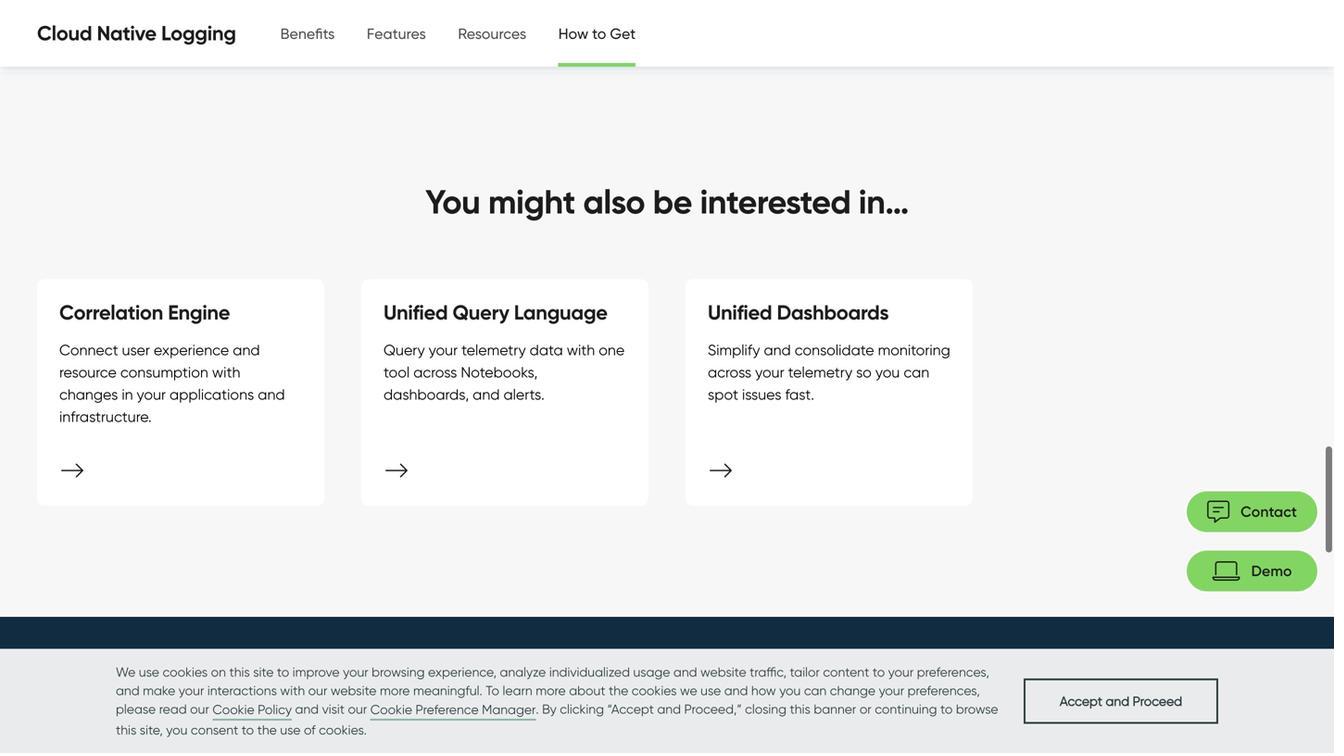 Task type: describe. For each thing, give the bounding box(es) containing it.
how
[[751, 683, 776, 699]]

of
[[304, 722, 316, 738]]

read
[[159, 701, 187, 717]]

experience,
[[428, 664, 497, 680]]

use inside '. by clicking "accept and proceed," closing this banner or continuing to browse this site, you consent to the use of cookies.'
[[280, 722, 301, 738]]

and inside cookie policy and visit our cookie preference manager
[[295, 701, 319, 717]]

make
[[143, 683, 175, 699]]

1 horizontal spatial website
[[700, 664, 746, 680]]

we use cookies on this site to improve your browsing experience, analyze individualized usage and website traffic, tailor content to your preferences, and make your interactions with our website more meaningful. to learn more about the cookies we use and how you can change your preferences, please read our
[[116, 664, 989, 717]]

and inside button
[[1106, 693, 1130, 709]]

.
[[536, 701, 539, 717]]

cookie preference manager link
[[370, 700, 536, 721]]

0 horizontal spatial our
[[190, 701, 209, 717]]

this inside "we use cookies on this site to improve your browsing experience, analyze individualized usage and website traffic, tailor content to your preferences, and make your interactions with our website more meaningful. to learn more about the cookies we use and how you can change your preferences, please read our"
[[229, 664, 250, 680]]

on
[[211, 664, 226, 680]]

meaningful.
[[413, 683, 482, 699]]

accept and proceed button
[[1024, 678, 1218, 724]]

2 cookie from the left
[[370, 702, 412, 718]]

0 vertical spatial preferences,
[[917, 664, 989, 680]]

you inside '. by clicking "accept and proceed," closing this banner or continuing to browse this site, you consent to the use of cookies.'
[[166, 722, 188, 738]]

the inside '. by clicking "accept and proceed," closing this banner or continuing to browse this site, you consent to the use of cookies.'
[[257, 722, 277, 738]]

cookie policy link
[[212, 700, 292, 721]]

1 more from the left
[[380, 683, 410, 699]]

we
[[116, 664, 136, 680]]

consent
[[191, 722, 238, 738]]

to left browse
[[940, 701, 953, 717]]

browsing
[[372, 664, 425, 680]]

improve
[[293, 664, 340, 680]]

clicking
[[560, 701, 604, 717]]

1 horizontal spatial our
[[308, 683, 327, 699]]

cookies.
[[319, 722, 367, 738]]

browse
[[956, 701, 998, 717]]

0 horizontal spatial use
[[139, 664, 159, 680]]

to down cookie policy link
[[242, 722, 254, 738]]



Task type: locate. For each thing, give the bounding box(es) containing it.
0 vertical spatial you
[[779, 683, 801, 699]]

our up consent
[[190, 701, 209, 717]]

tailor
[[790, 664, 820, 680]]

2 vertical spatial this
[[116, 722, 136, 738]]

site,
[[140, 722, 163, 738]]

1 vertical spatial the
[[257, 722, 277, 738]]

2 vertical spatial use
[[280, 722, 301, 738]]

by
[[542, 701, 557, 717]]

1 vertical spatial this
[[790, 701, 811, 717]]

our down 'improve'
[[308, 683, 327, 699]]

and inside '. by clicking "accept and proceed," closing this banner or continuing to browse this site, you consent to the use of cookies.'
[[657, 701, 681, 717]]

accept and proceed
[[1060, 693, 1182, 709]]

use left of
[[280, 722, 301, 738]]

website
[[700, 664, 746, 680], [331, 683, 377, 699]]

1 cookie from the left
[[212, 702, 254, 718]]

1 horizontal spatial you
[[779, 683, 801, 699]]

1 vertical spatial website
[[331, 683, 377, 699]]

interactions
[[207, 683, 277, 699]]

2 horizontal spatial use
[[701, 683, 721, 699]]

1 vertical spatial cookies
[[632, 683, 677, 699]]

0 vertical spatial the
[[609, 683, 628, 699]]

2 horizontal spatial this
[[790, 701, 811, 717]]

please
[[116, 701, 156, 717]]

you inside "we use cookies on this site to improve your browsing experience, analyze individualized usage and website traffic, tailor content to your preferences, and make your interactions with our website more meaningful. to learn more about the cookies we use and how you can change your preferences, please read our"
[[779, 683, 801, 699]]

accept
[[1060, 693, 1103, 709]]

website up the proceed,"
[[700, 664, 746, 680]]

cookies up make
[[163, 664, 208, 680]]

individualized
[[549, 664, 630, 680]]

this up interactions
[[229, 664, 250, 680]]

this
[[229, 664, 250, 680], [790, 701, 811, 717], [116, 722, 136, 738]]

use
[[139, 664, 159, 680], [701, 683, 721, 699], [280, 722, 301, 738]]

1 horizontal spatial use
[[280, 722, 301, 738]]

with
[[280, 683, 305, 699]]

"accept
[[607, 701, 654, 717]]

to up change
[[873, 664, 885, 680]]

2 horizontal spatial our
[[348, 701, 367, 717]]

learn
[[503, 683, 532, 699]]

you down read
[[166, 722, 188, 738]]

the down policy
[[257, 722, 277, 738]]

0 vertical spatial cookies
[[163, 664, 208, 680]]

and
[[673, 664, 697, 680], [116, 683, 140, 699], [724, 683, 748, 699], [1106, 693, 1130, 709], [295, 701, 319, 717], [657, 701, 681, 717]]

1 horizontal spatial more
[[536, 683, 566, 699]]

this down please
[[116, 722, 136, 738]]

your
[[343, 664, 368, 680], [888, 664, 914, 680], [179, 683, 204, 699], [879, 683, 904, 699]]

1 vertical spatial you
[[166, 722, 188, 738]]

we
[[680, 683, 697, 699]]

can
[[804, 683, 827, 699]]

preferences,
[[917, 664, 989, 680], [908, 683, 980, 699]]

policy
[[258, 702, 292, 718]]

more
[[380, 683, 410, 699], [536, 683, 566, 699]]

. by clicking "accept and proceed," closing this banner or continuing to browse this site, you consent to the use of cookies.
[[116, 701, 998, 738]]

0 horizontal spatial the
[[257, 722, 277, 738]]

site
[[253, 664, 274, 680]]

to
[[486, 683, 499, 699]]

2 more from the left
[[536, 683, 566, 699]]

banner
[[814, 701, 856, 717]]

you down tailor
[[779, 683, 801, 699]]

0 horizontal spatial cookie
[[212, 702, 254, 718]]

0 horizontal spatial this
[[116, 722, 136, 738]]

0 horizontal spatial you
[[166, 722, 188, 738]]

or
[[860, 701, 872, 717]]

cookies
[[163, 664, 208, 680], [632, 683, 677, 699]]

content
[[823, 664, 869, 680]]

0 vertical spatial use
[[139, 664, 159, 680]]

to
[[277, 664, 289, 680], [873, 664, 885, 680], [940, 701, 953, 717], [242, 722, 254, 738]]

1 vertical spatial use
[[701, 683, 721, 699]]

the inside "we use cookies on this site to improve your browsing experience, analyze individualized usage and website traffic, tailor content to your preferences, and make your interactions with our website more meaningful. to learn more about the cookies we use and how you can change your preferences, please read our"
[[609, 683, 628, 699]]

about
[[569, 683, 606, 699]]

cookies down usage
[[632, 683, 677, 699]]

0 vertical spatial website
[[700, 664, 746, 680]]

0 horizontal spatial cookies
[[163, 664, 208, 680]]

you
[[779, 683, 801, 699], [166, 722, 188, 738]]

cookie
[[212, 702, 254, 718], [370, 702, 412, 718]]

cookie down interactions
[[212, 702, 254, 718]]

1 horizontal spatial cookies
[[632, 683, 677, 699]]

closing
[[745, 701, 787, 717]]

this down can
[[790, 701, 811, 717]]

usage
[[633, 664, 670, 680]]

the
[[609, 683, 628, 699], [257, 722, 277, 738]]

our
[[308, 683, 327, 699], [190, 701, 209, 717], [348, 701, 367, 717]]

use up make
[[139, 664, 159, 680]]

use up the proceed,"
[[701, 683, 721, 699]]

preference
[[416, 702, 479, 718]]

manager
[[482, 702, 536, 718]]

visit
[[322, 701, 345, 717]]

1 vertical spatial preferences,
[[908, 683, 980, 699]]

cookie policy and visit our cookie preference manager
[[212, 701, 536, 718]]

the up "accept
[[609, 683, 628, 699]]

proceed
[[1133, 693, 1182, 709]]

proceed,"
[[684, 701, 742, 717]]

our inside cookie policy and visit our cookie preference manager
[[348, 701, 367, 717]]

cookie down browsing at the bottom of the page
[[370, 702, 412, 718]]

analyze
[[500, 664, 546, 680]]

website up visit at left bottom
[[331, 683, 377, 699]]

traffic,
[[750, 664, 787, 680]]

1 horizontal spatial the
[[609, 683, 628, 699]]

0 horizontal spatial more
[[380, 683, 410, 699]]

more down browsing at the bottom of the page
[[380, 683, 410, 699]]

to right site on the left bottom of the page
[[277, 664, 289, 680]]

0 vertical spatial this
[[229, 664, 250, 680]]

1 horizontal spatial cookie
[[370, 702, 412, 718]]

1 horizontal spatial this
[[229, 664, 250, 680]]

change
[[830, 683, 876, 699]]

our right visit at left bottom
[[348, 701, 367, 717]]

0 horizontal spatial website
[[331, 683, 377, 699]]

more up the by
[[536, 683, 566, 699]]

continuing
[[875, 701, 937, 717]]



Task type: vqa. For each thing, say whether or not it's contained in the screenshot.
closing
yes



